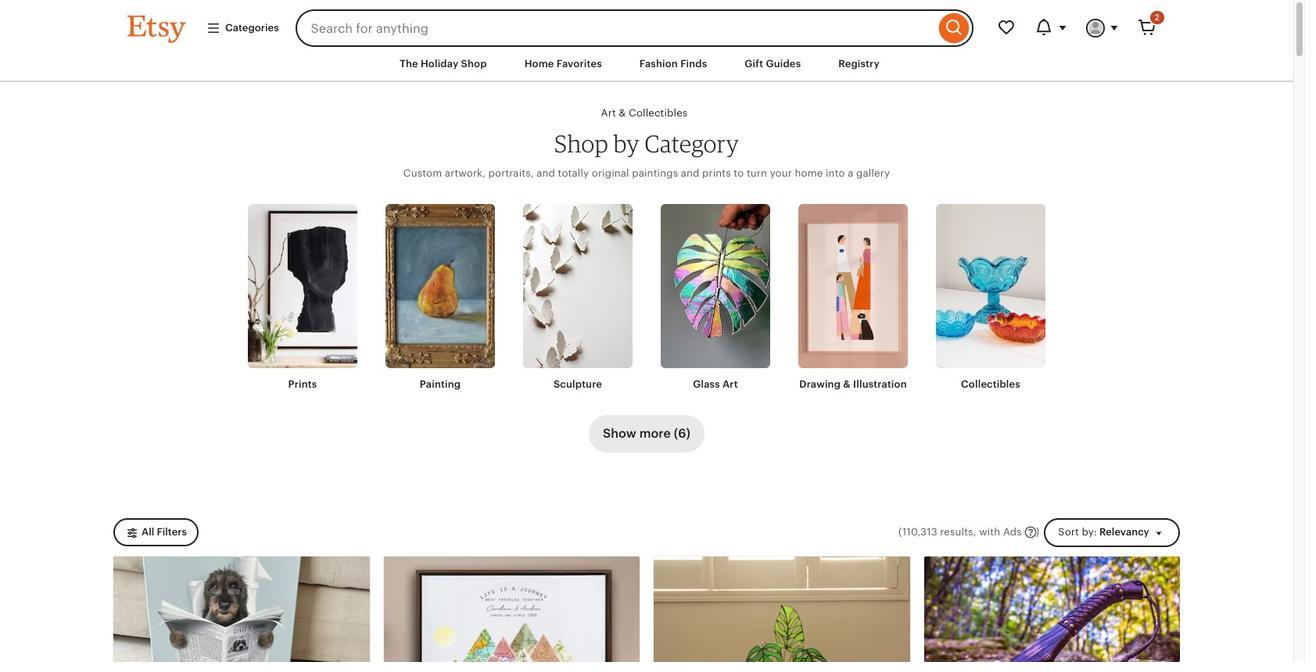 Task type: describe. For each thing, give the bounding box(es) containing it.
0 vertical spatial shop
[[461, 58, 487, 70]]

gift guides
[[745, 58, 801, 70]]

2 link
[[1129, 9, 1167, 47]]

more
[[640, 427, 671, 441]]

with
[[980, 527, 1001, 538]]

gallery
[[857, 167, 891, 179]]

)
[[1037, 527, 1040, 538]]

totally
[[558, 167, 589, 179]]

registry link
[[827, 50, 892, 78]]

shop by category
[[555, 129, 740, 158]]

turn
[[747, 167, 768, 179]]

with ads
[[980, 527, 1022, 538]]

fashion
[[640, 58, 678, 70]]

to
[[734, 167, 744, 179]]

home favorites link
[[513, 50, 614, 78]]

collectibles link
[[937, 204, 1046, 392]]

prints
[[288, 379, 317, 390]]

favorites
[[557, 58, 602, 70]]

1 vertical spatial shop
[[555, 129, 609, 158]]

drawing & illustration
[[800, 379, 907, 390]]

2 and from the left
[[681, 167, 700, 179]]

sort by: relevancy
[[1059, 527, 1150, 539]]

show more (6)
[[603, 427, 691, 441]]

all filters
[[142, 527, 187, 539]]

fashion finds link
[[628, 50, 719, 78]]

glass art
[[693, 379, 738, 390]]

relevancy
[[1100, 527, 1150, 539]]

categories
[[225, 22, 279, 34]]

1 and from the left
[[537, 167, 556, 179]]

110,313
[[903, 527, 938, 538]]

guides
[[766, 58, 801, 70]]

finds
[[681, 58, 708, 70]]

& for collectibles
[[619, 107, 626, 119]]

prints link
[[248, 204, 358, 392]]

personalized adventure map, mountain wall art, map art, custom travel map, anniversary gift for couples, personalized christmas gifts image
[[384, 557, 640, 663]]

by:
[[1083, 527, 1098, 539]]

painting link
[[386, 204, 495, 392]]

show more (6) button
[[589, 416, 705, 453]]

home
[[525, 58, 554, 70]]

& for illustration
[[844, 379, 851, 390]]

illustration
[[854, 379, 907, 390]]

sculpture
[[554, 379, 603, 390]]

drawing & illustration link
[[799, 204, 908, 392]]

( 110,313 results,
[[899, 527, 977, 538]]

portraits,
[[489, 167, 534, 179]]



Task type: vqa. For each thing, say whether or not it's contained in the screenshot.
2 LINK
yes



Task type: locate. For each thing, give the bounding box(es) containing it.
custom artwork, portraits, and totally original paintings and prints to turn your home into a gallery
[[404, 167, 891, 179]]

fashion finds
[[640, 58, 708, 70]]

&
[[619, 107, 626, 119], [844, 379, 851, 390]]

0 horizontal spatial &
[[619, 107, 626, 119]]

show
[[603, 427, 637, 441]]

prints
[[703, 167, 731, 179]]

and left the prints at the right top of page
[[681, 167, 700, 179]]

categories banner
[[99, 0, 1195, 47]]

1 vertical spatial &
[[844, 379, 851, 390]]

& right drawing
[[844, 379, 851, 390]]

painting
[[420, 379, 461, 390]]

art
[[601, 107, 616, 119], [723, 379, 738, 390]]

home
[[795, 167, 823, 179]]

shop right the holiday
[[461, 58, 487, 70]]

shop
[[461, 58, 487, 70], [555, 129, 609, 158]]

1 vertical spatial art
[[723, 379, 738, 390]]

sort
[[1059, 527, 1080, 539]]

results,
[[941, 527, 977, 538]]

monstera 1 set of 3 table stained glass decor,fake monstera plant,monstera plant decor,house desk plant,nature home decor, nature ornament image
[[654, 557, 910, 663]]

1 horizontal spatial collectibles
[[962, 379, 1021, 390]]

original
[[592, 167, 630, 179]]

art right glass
[[723, 379, 738, 390]]

(
[[899, 527, 903, 538]]

ads
[[1004, 527, 1022, 538]]

categories button
[[195, 14, 291, 42]]

art & collectibles
[[601, 107, 688, 119]]

1 horizontal spatial &
[[844, 379, 851, 390]]

into
[[826, 167, 846, 179]]

home favorites
[[525, 58, 602, 70]]

beautiful custom handmade viking forged axe, groomsmen gift , birthday gift, collectibles axe , gift for him , anniversary gift for husband image
[[924, 557, 1181, 663]]

artwork,
[[445, 167, 486, 179]]

1 horizontal spatial art
[[723, 379, 738, 390]]

paintings
[[632, 167, 679, 179]]

shop up totally
[[555, 129, 609, 158]]

0 vertical spatial art
[[601, 107, 616, 119]]

art up by
[[601, 107, 616, 119]]

collectibles
[[629, 107, 688, 119], [962, 379, 1021, 390]]

art inside 'link'
[[723, 379, 738, 390]]

all
[[142, 527, 154, 539]]

registry
[[839, 58, 880, 70]]

category
[[645, 129, 740, 158]]

by
[[614, 129, 640, 158]]

2
[[1155, 13, 1160, 22]]

Search for anything text field
[[295, 9, 936, 47]]

menu bar
[[99, 47, 1195, 82]]

& up by
[[619, 107, 626, 119]]

filters
[[157, 527, 187, 539]]

custom pet portrait, dog read newspaper in toilet, funny pet portrait, pet customization, kids bathroom wall art, personalized cat dog gift image
[[113, 557, 370, 663]]

gift guides link
[[733, 50, 813, 78]]

holiday
[[421, 58, 459, 70]]

drawing
[[800, 379, 841, 390]]

0 horizontal spatial collectibles
[[629, 107, 688, 119]]

all filters button
[[113, 519, 199, 547]]

none search field inside categories "banner"
[[295, 9, 974, 47]]

your
[[770, 167, 793, 179]]

the holiday shop
[[400, 58, 487, 70]]

custom
[[404, 167, 442, 179]]

1 horizontal spatial and
[[681, 167, 700, 179]]

0 horizontal spatial shop
[[461, 58, 487, 70]]

gift
[[745, 58, 764, 70]]

0 horizontal spatial and
[[537, 167, 556, 179]]

0 vertical spatial collectibles
[[629, 107, 688, 119]]

and
[[537, 167, 556, 179], [681, 167, 700, 179]]

glass
[[693, 379, 720, 390]]

None search field
[[295, 9, 974, 47]]

and left totally
[[537, 167, 556, 179]]

a
[[848, 167, 854, 179]]

the holiday shop link
[[388, 50, 499, 78]]

1 vertical spatial collectibles
[[962, 379, 1021, 390]]

the
[[400, 58, 418, 70]]

sculpture link
[[523, 204, 633, 392]]

(6)
[[674, 427, 691, 441]]

menu bar containing the holiday shop
[[99, 47, 1195, 82]]

0 horizontal spatial art
[[601, 107, 616, 119]]

& inside the drawing & illustration 'link'
[[844, 379, 851, 390]]

glass art link
[[661, 204, 771, 392]]

1 horizontal spatial shop
[[555, 129, 609, 158]]

0 vertical spatial &
[[619, 107, 626, 119]]



